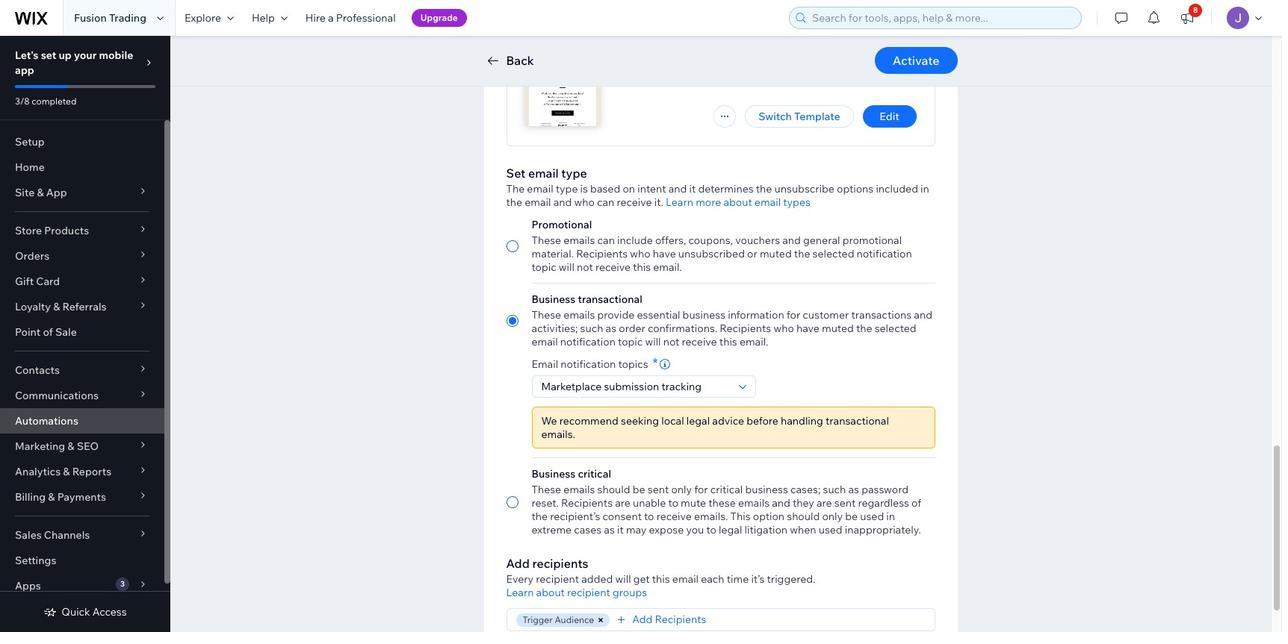 Task type: vqa. For each thing, say whether or not it's contained in the screenshot.
Categories
no



Task type: describe. For each thing, give the bounding box(es) containing it.
receive inside the email type is based on intent and it determines the unsubscribe options included in the email and who can receive it.
[[617, 196, 652, 209]]

point of sale link
[[0, 320, 164, 345]]

orders
[[15, 250, 49, 263]]

0 vertical spatial only
[[671, 484, 692, 497]]

learn more about email types link
[[666, 196, 811, 209]]

type for set email type
[[561, 166, 587, 181]]

recommend
[[560, 415, 619, 428]]

setup
[[15, 135, 45, 149]]

these inside promotional these emails can include offers, coupons, vouchers and general promotional material. recipients who have unsubscribed or muted the selected notification topic will not receive this email.
[[532, 234, 561, 247]]

email notification topics *
[[532, 355, 658, 372]]

on
[[623, 182, 635, 196]]

3/8
[[15, 96, 30, 107]]

promotional
[[532, 218, 592, 232]]

can inside the email type is based on intent and it determines the unsubscribe options included in the email and who can receive it.
[[597, 196, 615, 209]]

regardless
[[858, 497, 909, 510]]

gift card
[[15, 275, 60, 288]]

triggered.
[[767, 573, 816, 587]]

automations link
[[0, 409, 164, 434]]

material.
[[532, 247, 574, 261]]

time
[[727, 573, 749, 587]]

fusion
[[74, 11, 107, 25]]

it.
[[654, 196, 664, 209]]

muted inside business transactional these emails provide essential business information for customer transactions and activities; such as order confirmations. recipients who have muted the selected email notification topic will not receive this email.
[[822, 322, 854, 336]]

email inside business transactional these emails provide essential business information for customer transactions and activities; such as order confirmations. recipients who have muted the selected email notification topic will not receive this email.
[[532, 336, 558, 349]]

more
[[696, 196, 721, 209]]

1 horizontal spatial sent
[[835, 497, 856, 510]]

provide
[[598, 309, 635, 322]]

communications
[[15, 389, 99, 403]]

and right it.
[[669, 182, 687, 196]]

as inside business transactional these emails provide essential business information for customer transactions and activities; such as order confirmations. recipients who have muted the selected email notification topic will not receive this email.
[[606, 322, 617, 336]]

extreme
[[532, 524, 572, 537]]

learn inside add recipients every recipient added will get this email each time it's triggered. learn about recipient groups
[[506, 587, 534, 600]]

quick access button
[[44, 606, 127, 620]]

receive inside business transactional these emails provide essential business information for customer transactions and activities; such as order confirmations. recipients who have muted the selected email notification topic will not receive this email.
[[682, 336, 717, 349]]

email
[[532, 358, 558, 371]]

will inside business transactional these emails provide essential business information for customer transactions and activities; such as order confirmations. recipients who have muted the selected email notification topic will not receive this email.
[[645, 336, 661, 349]]

hire a professional link
[[297, 0, 405, 36]]

unsubscribe
[[775, 182, 835, 196]]

learn more about email types
[[666, 196, 811, 209]]

this inside promotional these emails can include offers, coupons, vouchers and general promotional material. recipients who have unsubscribed or muted the selected notification topic will not receive this email.
[[633, 261, 651, 274]]

have inside promotional these emails can include offers, coupons, vouchers and general promotional material. recipients who have unsubscribed or muted the selected notification topic will not receive this email.
[[653, 247, 676, 261]]

let's set up your mobile app
[[15, 49, 133, 77]]

local
[[662, 415, 684, 428]]

let's
[[15, 49, 39, 62]]

consent
[[603, 510, 642, 524]]

add recipients
[[632, 614, 707, 627]]

app
[[46, 186, 67, 200]]

trigger
[[523, 615, 553, 626]]

included
[[876, 182, 918, 196]]

1 vertical spatial as
[[849, 484, 859, 497]]

the inside business critical these emails should be sent only for critical business cases; such as password reset. recipients are unable to mute these emails and they are sent regardless of the recipient's consent to receive emails. this option should only be used in extreme cases as it may expose you to legal litigation when used inappropriately.
[[532, 510, 548, 524]]

2 vertical spatial as
[[604, 524, 615, 537]]

1 vertical spatial critical
[[710, 484, 743, 497]]

you
[[686, 524, 704, 537]]

trading
[[109, 11, 146, 25]]

0 vertical spatial critical
[[578, 468, 611, 481]]

set
[[41, 49, 56, 62]]

billing & payments button
[[0, 485, 164, 510]]

business critical these emails should be sent only for critical business cases; such as password reset. recipients are unable to mute these emails and they are sent regardless of the recipient's consent to receive emails. this option should only be used in extreme cases as it may expose you to legal litigation when used inappropriately.
[[532, 468, 922, 537]]

email right the
[[525, 196, 551, 209]]

email down the set email type
[[527, 182, 553, 196]]

& for marketing
[[67, 440, 74, 454]]

professional
[[336, 11, 396, 25]]

coupons,
[[689, 234, 733, 247]]

and inside business transactional these emails provide essential business information for customer transactions and activities; such as order confirmations. recipients who have muted the selected email notification topic will not receive this email.
[[914, 309, 933, 322]]

2 are from the left
[[817, 497, 832, 510]]

transactions
[[852, 309, 912, 322]]

handling
[[781, 415, 823, 428]]

email. inside promotional these emails can include offers, coupons, vouchers and general promotional material. recipients who have unsubscribed or muted the selected notification topic will not receive this email.
[[653, 261, 682, 274]]

essential
[[637, 309, 680, 322]]

point
[[15, 326, 41, 339]]

options
[[837, 182, 874, 196]]

add for recipients
[[506, 557, 530, 572]]

preview image
[[525, 52, 600, 126]]

every
[[506, 573, 534, 587]]

legal inside business critical these emails should be sent only for critical business cases; such as password reset. recipients are unable to mute these emails and they are sent regardless of the recipient's consent to receive emails. this option should only be used in extreme cases as it may expose you to legal litigation when used inappropriately.
[[719, 524, 742, 537]]

orders button
[[0, 244, 164, 269]]

can inside promotional these emails can include offers, coupons, vouchers and general promotional material. recipients who have unsubscribed or muted the selected notification topic will not receive this email.
[[598, 234, 615, 247]]

emails. inside business critical these emails should be sent only for critical business cases; such as password reset. recipients are unable to mute these emails and they are sent regardless of the recipient's consent to receive emails. this option should only be used in extreme cases as it may expose you to legal litigation when used inappropriately.
[[694, 510, 728, 524]]

set email type
[[506, 166, 587, 181]]

0 horizontal spatial sent
[[648, 484, 669, 497]]

not inside business transactional these emails provide essential business information for customer transactions and activities; such as order confirmations. recipients who have muted the selected email notification topic will not receive this email.
[[663, 336, 680, 349]]

topics
[[618, 358, 648, 371]]

business inside business critical these emails should be sent only for critical business cases; such as password reset. recipients are unable to mute these emails and they are sent regardless of the recipient's consent to receive emails. this option should only be used in extreme cases as it may expose you to legal litigation when used inappropriately.
[[745, 484, 788, 497]]

and inside promotional these emails can include offers, coupons, vouchers and general promotional material. recipients who have unsubscribed or muted the selected notification topic will not receive this email.
[[783, 234, 801, 247]]

added
[[582, 573, 613, 587]]

customer
[[803, 309, 849, 322]]

email left types
[[755, 196, 781, 209]]

email inside add recipients every recipient added will get this email each time it's triggered. learn about recipient groups
[[672, 573, 699, 587]]

0 horizontal spatial used
[[819, 524, 843, 537]]

based
[[590, 182, 620, 196]]

trigger audience
[[523, 615, 594, 626]]

8 button
[[1171, 0, 1204, 36]]

loyalty & referrals button
[[0, 294, 164, 320]]

emails up litigation
[[738, 497, 770, 510]]

0 vertical spatial about
[[724, 196, 752, 209]]

billing & payments
[[15, 491, 106, 504]]

recipients
[[532, 557, 589, 572]]

of inside business critical these emails should be sent only for critical business cases; such as password reset. recipients are unable to mute these emails and they are sent regardless of the recipient's consent to receive emails. this option should only be used in extreme cases as it may expose you to legal litigation when used inappropriately.
[[912, 497, 922, 510]]

not inside promotional these emails can include offers, coupons, vouchers and general promotional material. recipients who have unsubscribed or muted the selected notification topic will not receive this email.
[[577, 261, 593, 274]]

marketing & seo button
[[0, 434, 164, 460]]

2 horizontal spatial to
[[707, 524, 717, 537]]

loyalty & referrals
[[15, 300, 107, 314]]

access
[[93, 606, 127, 620]]

marketing & seo
[[15, 440, 99, 454]]

emails inside business transactional these emails provide essential business information for customer transactions and activities; such as order confirmations. recipients who have muted the selected email notification topic will not receive this email.
[[564, 309, 595, 322]]

1 vertical spatial only
[[822, 510, 843, 524]]

information
[[728, 309, 784, 322]]

home
[[15, 161, 45, 174]]

gift card button
[[0, 269, 164, 294]]

who for email
[[574, 196, 595, 209]]

3
[[120, 580, 125, 590]]

business for business transactional these emails provide essential business information for customer transactions and activities; such as order confirmations. recipients who have muted the selected email notification topic will not receive this email.
[[532, 293, 576, 306]]

type for the email type is based on intent and it determines the unsubscribe options included in the email and who can receive it.
[[556, 182, 578, 196]]

we recommend seeking local legal advice before handling transactional emails.
[[541, 415, 889, 442]]

sales channels button
[[0, 523, 164, 549]]

email right set
[[528, 166, 559, 181]]

confirmations.
[[648, 322, 718, 336]]

cases;
[[791, 484, 821, 497]]

recipient down the recipients at bottom left
[[536, 573, 579, 587]]

edit button
[[863, 105, 917, 128]]

upgrade button
[[412, 9, 467, 27]]

switch template
[[759, 110, 840, 123]]

emails. inside we recommend seeking local legal advice before handling transactional emails.
[[541, 428, 575, 442]]

this inside business transactional these emails provide essential business information for customer transactions and activities; such as order confirmations. recipients who have muted the selected email notification topic will not receive this email.
[[720, 336, 737, 349]]

we
[[541, 415, 557, 428]]

0 horizontal spatial to
[[644, 510, 654, 524]]

notification inside business transactional these emails provide essential business information for customer transactions and activities; such as order confirmations. recipients who have muted the selected email notification topic will not receive this email.
[[560, 336, 616, 349]]

topic inside business transactional these emails provide essential business information for customer transactions and activities; such as order confirmations. recipients who have muted the selected email notification topic will not receive this email.
[[618, 336, 643, 349]]

activate button
[[875, 47, 958, 74]]

Email notification topics field
[[537, 377, 734, 398]]

1 horizontal spatial learn
[[666, 196, 694, 209]]

hire a professional
[[306, 11, 396, 25]]

a
[[328, 11, 334, 25]]

include
[[617, 234, 653, 247]]

recipients inside business transactional these emails provide essential business information for customer transactions and activities; such as order confirmations. recipients who have muted the selected email notification topic will not receive this email.
[[720, 322, 771, 336]]

topic inside promotional these emails can include offers, coupons, vouchers and general promotional material. recipients who have unsubscribed or muted the selected notification topic will not receive this email.
[[532, 261, 557, 274]]

types
[[783, 196, 811, 209]]

and inside business critical these emails should be sent only for critical business cases; such as password reset. recipients are unable to mute these emails and they are sent regardless of the recipient's consent to receive emails. this option should only be used in extreme cases as it may expose you to legal litigation when used inappropriately.
[[772, 497, 791, 510]]

back
[[506, 53, 534, 68]]

sales
[[15, 529, 42, 543]]



Task type: locate. For each thing, give the bounding box(es) containing it.
1 horizontal spatial used
[[860, 510, 884, 524]]

0 horizontal spatial email.
[[653, 261, 682, 274]]

business inside business critical these emails should be sent only for critical business cases; such as password reset. recipients are unable to mute these emails and they are sent regardless of the recipient's consent to receive emails. this option should only be used in extreme cases as it may expose you to legal litigation when used inappropriately.
[[532, 468, 576, 481]]

in inside business critical these emails should be sent only for critical business cases; such as password reset. recipients are unable to mute these emails and they are sent regardless of the recipient's consent to receive emails. this option should only be used in extreme cases as it may expose you to legal litigation when used inappropriately.
[[887, 510, 895, 524]]

recipient's
[[550, 510, 600, 524]]

muted inside promotional these emails can include offers, coupons, vouchers and general promotional material. recipients who have unsubscribed or muted the selected notification topic will not receive this email.
[[760, 247, 792, 261]]

1 vertical spatial for
[[694, 484, 708, 497]]

8
[[1193, 5, 1198, 15]]

& inside popup button
[[37, 186, 44, 200]]

site & app button
[[0, 180, 164, 206]]

emails left provide
[[564, 309, 595, 322]]

add up every
[[506, 557, 530, 572]]

recipient up audience
[[567, 587, 611, 600]]

such
[[580, 322, 603, 336], [823, 484, 846, 497]]

to left mute
[[668, 497, 679, 510]]

1 vertical spatial these
[[532, 309, 561, 322]]

in down password
[[887, 510, 895, 524]]

will inside add recipients every recipient added will get this email each time it's triggered. learn about recipient groups
[[615, 573, 631, 587]]

site
[[15, 186, 35, 200]]

1 horizontal spatial topic
[[618, 336, 643, 349]]

0 horizontal spatial of
[[43, 326, 53, 339]]

2 vertical spatial these
[[532, 484, 561, 497]]

1 vertical spatial can
[[598, 234, 615, 247]]

business inside business transactional these emails provide essential business information for customer transactions and activities; such as order confirmations. recipients who have muted the selected email notification topic will not receive this email.
[[532, 293, 576, 306]]

in right included
[[921, 182, 930, 196]]

to right you
[[707, 524, 717, 537]]

each
[[701, 573, 725, 587]]

critical up this
[[710, 484, 743, 497]]

this down information
[[720, 336, 737, 349]]

home link
[[0, 155, 164, 180]]

recipient
[[536, 573, 579, 587], [567, 587, 611, 600]]

should down cases; at the bottom right
[[787, 510, 820, 524]]

emails
[[564, 234, 595, 247], [564, 309, 595, 322], [564, 484, 595, 497], [738, 497, 770, 510]]

1 vertical spatial this
[[720, 336, 737, 349]]

business up the activities;
[[532, 293, 576, 306]]

it left may at the bottom
[[617, 524, 624, 537]]

1 vertical spatial muted
[[822, 322, 854, 336]]

1 vertical spatial be
[[845, 510, 858, 524]]

help
[[252, 11, 275, 25]]

edit
[[880, 110, 900, 123]]

selected right customer
[[875, 322, 917, 336]]

add down groups
[[632, 614, 653, 627]]

the right vouchers
[[794, 247, 810, 261]]

2 vertical spatial will
[[615, 573, 631, 587]]

add
[[506, 557, 530, 572], [632, 614, 653, 627]]

0 vertical spatial business
[[532, 293, 576, 306]]

1 vertical spatial such
[[823, 484, 846, 497]]

0 vertical spatial as
[[606, 322, 617, 336]]

1 vertical spatial email.
[[740, 336, 769, 349]]

topic up topics
[[618, 336, 643, 349]]

legal right local
[[687, 415, 710, 428]]

& for billing
[[48, 491, 55, 504]]

1 vertical spatial not
[[663, 336, 680, 349]]

0 vertical spatial will
[[559, 261, 575, 274]]

2 vertical spatial who
[[774, 322, 794, 336]]

0 vertical spatial business
[[683, 309, 726, 322]]

2 business from the top
[[532, 468, 576, 481]]

can right is
[[597, 196, 615, 209]]

for
[[787, 309, 800, 322], [694, 484, 708, 497]]

2 horizontal spatial who
[[774, 322, 794, 336]]

0 vertical spatial can
[[597, 196, 615, 209]]

0 horizontal spatial are
[[615, 497, 631, 510]]

will
[[559, 261, 575, 274], [645, 336, 661, 349], [615, 573, 631, 587]]

activities;
[[532, 322, 578, 336]]

this
[[731, 510, 751, 524]]

emails up recipient's
[[564, 484, 595, 497]]

1 vertical spatial topic
[[618, 336, 643, 349]]

1 vertical spatial emails.
[[694, 510, 728, 524]]

1 vertical spatial transactional
[[826, 415, 889, 428]]

as left order
[[606, 322, 617, 336]]

1 vertical spatial type
[[556, 182, 578, 196]]

selected inside business transactional these emails provide essential business information for customer transactions and activities; such as order confirmations. recipients who have muted the selected email notification topic will not receive this email.
[[875, 322, 917, 336]]

1 horizontal spatial add
[[632, 614, 653, 627]]

it left determines
[[689, 182, 696, 196]]

& right billing
[[48, 491, 55, 504]]

analytics & reports button
[[0, 460, 164, 485]]

before
[[747, 415, 779, 428]]

transactional inside we recommend seeking local legal advice before handling transactional emails.
[[826, 415, 889, 428]]

of inside sidebar element
[[43, 326, 53, 339]]

analytics
[[15, 466, 61, 479]]

order
[[619, 322, 646, 336]]

the inside business transactional these emails provide essential business information for customer transactions and activities; such as order confirmations. recipients who have muted the selected email notification topic will not receive this email.
[[856, 322, 873, 336]]

have left unsubscribed
[[653, 247, 676, 261]]

in inside the email type is based on intent and it determines the unsubscribe options included in the email and who can receive it.
[[921, 182, 930, 196]]

recipients inside business critical these emails should be sent only for critical business cases; such as password reset. recipients are unable to mute these emails and they are sent regardless of the recipient's consent to receive emails. this option should only be used in extreme cases as it may expose you to legal litigation when used inappropriately.
[[561, 497, 613, 510]]

will down the 'promotional'
[[559, 261, 575, 274]]

0 vertical spatial muted
[[760, 247, 792, 261]]

add for recipients
[[632, 614, 653, 627]]

have inside business transactional these emails provide essential business information for customer transactions and activities; such as order confirmations. recipients who have muted the selected email notification topic will not receive this email.
[[797, 322, 820, 336]]

be up consent
[[633, 484, 645, 497]]

can left include
[[598, 234, 615, 247]]

email. down offers,
[[653, 261, 682, 274]]

this
[[633, 261, 651, 274], [720, 336, 737, 349], [652, 573, 670, 587]]

as left password
[[849, 484, 859, 497]]

emails down the 'promotional'
[[564, 234, 595, 247]]

0 horizontal spatial this
[[633, 261, 651, 274]]

critical
[[578, 468, 611, 481], [710, 484, 743, 497]]

2 vertical spatial notification
[[561, 358, 616, 371]]

to right consent
[[644, 510, 654, 524]]

seeking
[[621, 415, 659, 428]]

recipients right confirmations.
[[720, 322, 771, 336]]

1 horizontal spatial emails.
[[694, 510, 728, 524]]

who inside promotional these emails can include offers, coupons, vouchers and general promotional material. recipients who have unsubscribed or muted the selected notification topic will not receive this email.
[[630, 247, 651, 261]]

password
[[862, 484, 909, 497]]

this down include
[[633, 261, 651, 274]]

email.
[[653, 261, 682, 274], [740, 336, 769, 349]]

1 horizontal spatial it
[[689, 182, 696, 196]]

groups
[[613, 587, 647, 600]]

who left offers,
[[630, 247, 651, 261]]

or
[[747, 247, 758, 261]]

store
[[15, 224, 42, 238]]

3 these from the top
[[532, 484, 561, 497]]

are left unable
[[615, 497, 631, 510]]

1 vertical spatial who
[[630, 247, 651, 261]]

advice
[[712, 415, 744, 428]]

1 vertical spatial notification
[[560, 336, 616, 349]]

the right customer
[[856, 322, 873, 336]]

business up "reset."
[[532, 468, 576, 481]]

be left regardless
[[845, 510, 858, 524]]

0 horizontal spatial not
[[577, 261, 593, 274]]

about inside add recipients every recipient added will get this email each time it's triggered. learn about recipient groups
[[536, 587, 565, 600]]

the inside promotional these emails can include offers, coupons, vouchers and general promotional material. recipients who have unsubscribed or muted the selected notification topic will not receive this email.
[[794, 247, 810, 261]]

these for business transactional
[[532, 309, 561, 322]]

0 horizontal spatial learn
[[506, 587, 534, 600]]

notification up the email notification topics *
[[560, 336, 616, 349]]

of right regardless
[[912, 497, 922, 510]]

who
[[574, 196, 595, 209], [630, 247, 651, 261], [774, 322, 794, 336]]

receive
[[617, 196, 652, 209], [596, 261, 631, 274], [682, 336, 717, 349], [657, 510, 692, 524]]

sent left regardless
[[835, 497, 856, 510]]

these up recipient's
[[532, 484, 561, 497]]

unable
[[633, 497, 666, 510]]

who inside business transactional these emails provide essential business information for customer transactions and activities; such as order confirmations. recipients who have muted the selected email notification topic will not receive this email.
[[774, 322, 794, 336]]

0 horizontal spatial add
[[506, 557, 530, 572]]

1 vertical spatial have
[[797, 322, 820, 336]]

*
[[653, 355, 658, 372]]

offers,
[[655, 234, 686, 247]]

mute
[[681, 497, 706, 510]]

1 vertical spatial add
[[632, 614, 653, 627]]

apps
[[15, 580, 41, 593]]

0 vertical spatial be
[[633, 484, 645, 497]]

these inside business critical these emails should be sent only for critical business cases; such as password reset. recipients are unable to mute these emails and they are sent regardless of the recipient's consent to receive emails. this option should only be used in extreme cases as it may expose you to legal litigation when used inappropriately.
[[532, 484, 561, 497]]

type up is
[[561, 166, 587, 181]]

for for information
[[787, 309, 800, 322]]

0 vertical spatial not
[[577, 261, 593, 274]]

0 vertical spatial transactional
[[578, 293, 643, 306]]

business right essential
[[683, 309, 726, 322]]

and up the 'promotional'
[[553, 196, 572, 209]]

intent
[[638, 182, 666, 196]]

0 horizontal spatial business
[[683, 309, 726, 322]]

are right the they
[[817, 497, 832, 510]]

1 horizontal spatial will
[[615, 573, 631, 587]]

business
[[532, 293, 576, 306], [532, 468, 576, 481]]

1 vertical spatial about
[[536, 587, 565, 600]]

type
[[561, 166, 587, 181], [556, 182, 578, 196]]

0 vertical spatial topic
[[532, 261, 557, 274]]

learn about recipient groups link
[[506, 587, 647, 600]]

settings link
[[0, 549, 164, 574]]

and right transactions
[[914, 309, 933, 322]]

1 horizontal spatial legal
[[719, 524, 742, 537]]

is
[[580, 182, 588, 196]]

should up consent
[[598, 484, 630, 497]]

legal down these at the right bottom
[[719, 524, 742, 537]]

contacts
[[15, 364, 60, 377]]

the down set
[[506, 196, 522, 209]]

& right loyalty
[[53, 300, 60, 314]]

0 horizontal spatial selected
[[813, 247, 855, 261]]

& right site
[[37, 186, 44, 200]]

1 horizontal spatial such
[[823, 484, 846, 497]]

1 horizontal spatial email.
[[740, 336, 769, 349]]

for inside business transactional these emails provide essential business information for customer transactions and activities; such as order confirmations. recipients who have muted the selected email notification topic will not receive this email.
[[787, 309, 800, 322]]

automations
[[15, 415, 78, 428]]

and left general
[[783, 234, 801, 247]]

notification right email
[[561, 358, 616, 371]]

0 vertical spatial in
[[921, 182, 930, 196]]

not down essential
[[663, 336, 680, 349]]

these up email
[[532, 309, 561, 322]]

0 horizontal spatial for
[[694, 484, 708, 497]]

such up the email notification topics *
[[580, 322, 603, 336]]

1 horizontal spatial muted
[[822, 322, 854, 336]]

transactional up provide
[[578, 293, 643, 306]]

recipients inside promotional these emails can include offers, coupons, vouchers and general promotional material. recipients who have unsubscribed or muted the selected notification topic will not receive this email.
[[576, 247, 628, 261]]

receive inside promotional these emails can include offers, coupons, vouchers and general promotional material. recipients who have unsubscribed or muted the selected notification topic will not receive this email.
[[596, 261, 631, 274]]

0 horizontal spatial should
[[598, 484, 630, 497]]

reports
[[72, 466, 112, 479]]

business up option
[[745, 484, 788, 497]]

Search for tools, apps, help & more... field
[[808, 7, 1077, 28]]

email left each
[[672, 573, 699, 587]]

& left the seo at the bottom of page
[[67, 440, 74, 454]]

app
[[15, 64, 34, 77]]

selected inside promotional these emails can include offers, coupons, vouchers and general promotional material. recipients who have unsubscribed or muted the selected notification topic will not receive this email.
[[813, 247, 855, 261]]

for for only
[[694, 484, 708, 497]]

0 vertical spatial should
[[598, 484, 630, 497]]

1 horizontal spatial of
[[912, 497, 922, 510]]

type inside the email type is based on intent and it determines the unsubscribe options included in the email and who can receive it.
[[556, 182, 578, 196]]

0 vertical spatial have
[[653, 247, 676, 261]]

1 horizontal spatial to
[[668, 497, 679, 510]]

0 horizontal spatial will
[[559, 261, 575, 274]]

these inside business transactional these emails provide essential business information for customer transactions and activities; such as order confirmations. recipients who have muted the selected email notification topic will not receive this email.
[[532, 309, 561, 322]]

for left customer
[[787, 309, 800, 322]]

transactional inside business transactional these emails provide essential business information for customer transactions and activities; such as order confirmations. recipients who have muted the selected email notification topic will not receive this email.
[[578, 293, 643, 306]]

receive inside business critical these emails should be sent only for critical business cases; such as password reset. recipients are unable to mute these emails and they are sent regardless of the recipient's consent to receive emails. this option should only be used in extreme cases as it may expose you to legal litigation when used inappropriately.
[[657, 510, 692, 524]]

sidebar element
[[0, 36, 170, 633]]

emails inside promotional these emails can include offers, coupons, vouchers and general promotional material. recipients who have unsubscribed or muted the selected notification topic will not receive this email.
[[564, 234, 595, 247]]

about up trigger audience
[[536, 587, 565, 600]]

emails.
[[541, 428, 575, 442], [694, 510, 728, 524]]

marketing
[[15, 440, 65, 454]]

used down password
[[860, 510, 884, 524]]

template
[[794, 110, 840, 123]]

recipients right material.
[[576, 247, 628, 261]]

who for transactional
[[774, 322, 794, 336]]

such inside business critical these emails should be sent only for critical business cases; such as password reset. recipients are unable to mute these emails and they are sent regardless of the recipient's consent to receive emails. this option should only be used in extreme cases as it may expose you to legal litigation when used inappropriately.
[[823, 484, 846, 497]]

to
[[668, 497, 679, 510], [644, 510, 654, 524], [707, 524, 717, 537]]

email. inside business transactional these emails provide essential business information for customer transactions and activities; such as order confirmations. recipients who have muted the selected email notification topic will not receive this email.
[[740, 336, 769, 349]]

& for analytics
[[63, 466, 70, 479]]

1 horizontal spatial should
[[787, 510, 820, 524]]

such inside business transactional these emails provide essential business information for customer transactions and activities; such as order confirmations. recipients who have muted the selected email notification topic will not receive this email.
[[580, 322, 603, 336]]

0 vertical spatial emails.
[[541, 428, 575, 442]]

be
[[633, 484, 645, 497], [845, 510, 858, 524]]

1 are from the left
[[615, 497, 631, 510]]

this right get at the bottom of the page
[[652, 573, 670, 587]]

point of sale
[[15, 326, 77, 339]]

2 these from the top
[[532, 309, 561, 322]]

1 horizontal spatial selected
[[875, 322, 917, 336]]

&
[[37, 186, 44, 200], [53, 300, 60, 314], [67, 440, 74, 454], [63, 466, 70, 479], [48, 491, 55, 504]]

get
[[634, 573, 650, 587]]

these
[[532, 234, 561, 247], [532, 309, 561, 322], [532, 484, 561, 497]]

loyalty
[[15, 300, 51, 314]]

& for site
[[37, 186, 44, 200]]

1 horizontal spatial transactional
[[826, 415, 889, 428]]

setup link
[[0, 129, 164, 155]]

who left customer
[[774, 322, 794, 336]]

these for business critical
[[532, 484, 561, 497]]

switch template button
[[745, 105, 854, 128]]

add recipients button
[[614, 614, 707, 627]]

sales channels
[[15, 529, 90, 543]]

who inside the email type is based on intent and it determines the unsubscribe options included in the email and who can receive it.
[[574, 196, 595, 209]]

the left recipient's
[[532, 510, 548, 524]]

recipients up cases
[[561, 497, 613, 510]]

type left is
[[556, 182, 578, 196]]

these
[[709, 497, 736, 510]]

0 horizontal spatial who
[[574, 196, 595, 209]]

and left the they
[[772, 497, 791, 510]]

0 vertical spatial legal
[[687, 415, 710, 428]]

1 these from the top
[[532, 234, 561, 247]]

have right information
[[797, 322, 820, 336]]

can
[[597, 196, 615, 209], [598, 234, 615, 247]]

referrals
[[62, 300, 107, 314]]

audience
[[555, 615, 594, 626]]

will left get at the bottom of the page
[[615, 573, 631, 587]]

may
[[626, 524, 647, 537]]

email. down information
[[740, 336, 769, 349]]

about right more
[[724, 196, 752, 209]]

1 horizontal spatial be
[[845, 510, 858, 524]]

transactional right handling
[[826, 415, 889, 428]]

0 horizontal spatial emails.
[[541, 428, 575, 442]]

& left the reports
[[63, 466, 70, 479]]

the left types
[[756, 182, 772, 196]]

1 vertical spatial in
[[887, 510, 895, 524]]

0 horizontal spatial transactional
[[578, 293, 643, 306]]

who up the 'promotional'
[[574, 196, 595, 209]]

1 vertical spatial learn
[[506, 587, 534, 600]]

0 horizontal spatial in
[[887, 510, 895, 524]]

0 horizontal spatial be
[[633, 484, 645, 497]]

the
[[756, 182, 772, 196], [506, 196, 522, 209], [794, 247, 810, 261], [856, 322, 873, 336], [532, 510, 548, 524]]

1 vertical spatial will
[[645, 336, 661, 349]]

emails. up "reset."
[[541, 428, 575, 442]]

notification up transactions
[[857, 247, 912, 261]]

seo
[[77, 440, 99, 454]]

only right unable
[[671, 484, 692, 497]]

0 vertical spatial type
[[561, 166, 587, 181]]

will inside promotional these emails can include offers, coupons, vouchers and general promotional material. recipients who have unsubscribed or muted the selected notification topic will not receive this email.
[[559, 261, 575, 274]]

0 vertical spatial it
[[689, 182, 696, 196]]

recipients down add recipients every recipient added will get this email each time it's triggered. learn about recipient groups
[[655, 614, 707, 627]]

1 vertical spatial should
[[787, 510, 820, 524]]

about
[[724, 196, 752, 209], [536, 587, 565, 600]]

it's
[[751, 573, 765, 587]]

litigation
[[745, 524, 788, 537]]

it inside business critical these emails should be sent only for critical business cases; such as password reset. recipients are unable to mute these emails and they are sent regardless of the recipient's consent to receive emails. this option should only be used in extreme cases as it may expose you to legal litigation when used inappropriately.
[[617, 524, 624, 537]]

0 horizontal spatial it
[[617, 524, 624, 537]]

topic down the 'promotional'
[[532, 261, 557, 274]]

for left these at the right bottom
[[694, 484, 708, 497]]

business inside business transactional these emails provide essential business information for customer transactions and activities; such as order confirmations. recipients who have muted the selected email notification topic will not receive this email.
[[683, 309, 726, 322]]

it inside the email type is based on intent and it determines the unsubscribe options included in the email and who can receive it.
[[689, 182, 696, 196]]

add inside add recipients every recipient added will get this email each time it's triggered. learn about recipient groups
[[506, 557, 530, 572]]

0 vertical spatial learn
[[666, 196, 694, 209]]

1 horizontal spatial for
[[787, 309, 800, 322]]

1 business from the top
[[532, 293, 576, 306]]

in
[[921, 182, 930, 196], [887, 510, 895, 524]]

learn up trigger
[[506, 587, 534, 600]]

emails. left this
[[694, 510, 728, 524]]

for inside business critical these emails should be sent only for critical business cases; such as password reset. recipients are unable to mute these emails and they are sent regardless of the recipient's consent to receive emails. this option should only be used in extreme cases as it may expose you to legal litigation when used inappropriately.
[[694, 484, 708, 497]]

legal inside we recommend seeking local legal advice before handling transactional emails.
[[687, 415, 710, 428]]

notification
[[857, 247, 912, 261], [560, 336, 616, 349], [561, 358, 616, 371]]

0 vertical spatial who
[[574, 196, 595, 209]]

3/8 completed
[[15, 96, 77, 107]]

reset.
[[532, 497, 559, 510]]

0 horizontal spatial muted
[[760, 247, 792, 261]]

only right the they
[[822, 510, 843, 524]]

not right material.
[[577, 261, 593, 274]]

selected up customer
[[813, 247, 855, 261]]

0 horizontal spatial legal
[[687, 415, 710, 428]]

such right cases; at the bottom right
[[823, 484, 846, 497]]

of left sale
[[43, 326, 53, 339]]

1 horizontal spatial who
[[630, 247, 651, 261]]

2 vertical spatial this
[[652, 573, 670, 587]]

0 vertical spatial of
[[43, 326, 53, 339]]

1 horizontal spatial have
[[797, 322, 820, 336]]

email up email
[[532, 336, 558, 349]]

this inside add recipients every recipient added will get this email each time it's triggered. learn about recipient groups
[[652, 573, 670, 587]]

notification inside promotional these emails can include offers, coupons, vouchers and general promotional material. recipients who have unsubscribed or muted the selected notification topic will not receive this email.
[[857, 247, 912, 261]]

business for business critical these emails should be sent only for critical business cases; such as password reset. recipients are unable to mute these emails and they are sent regardless of the recipient's consent to receive emails. this option should only be used in extreme cases as it may expose you to legal litigation when used inappropriately.
[[532, 468, 576, 481]]

0 vertical spatial email.
[[653, 261, 682, 274]]

settings
[[15, 555, 56, 568]]

1 vertical spatial of
[[912, 497, 922, 510]]

0 horizontal spatial have
[[653, 247, 676, 261]]

notification inside the email notification topics *
[[561, 358, 616, 371]]

0 horizontal spatial only
[[671, 484, 692, 497]]

& for loyalty
[[53, 300, 60, 314]]

your
[[74, 49, 97, 62]]

learn right it.
[[666, 196, 694, 209]]



